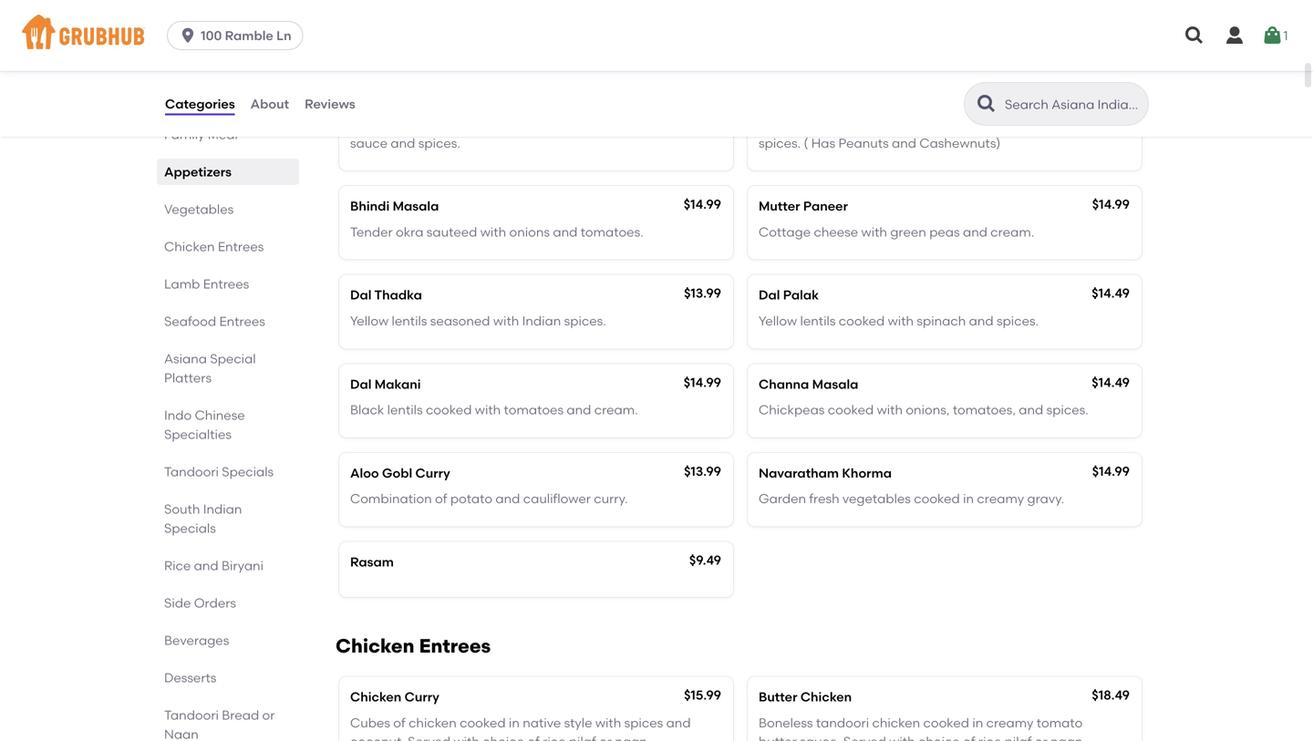 Task type: vqa. For each thing, say whether or not it's contained in the screenshot.
the left Chicken Entrees
yes



Task type: locate. For each thing, give the bounding box(es) containing it.
$14.49
[[1092, 286, 1130, 301], [1092, 375, 1130, 390]]

potato right combination
[[450, 491, 493, 507]]

1 served from the left
[[408, 734, 451, 741]]

naan. inside boneless tandoori chicken cooked in creamy tomato butter sauce. served with choice of rice pilaf or naan.
[[1051, 734, 1086, 741]]

or inside the tandoori bread or naan
[[262, 708, 275, 723]]

indian right seasoned
[[522, 313, 561, 329]]

0 horizontal spatial svg image
[[179, 26, 197, 45]]

curry.
[[594, 491, 628, 507]]

lentils down makani
[[387, 402, 423, 418]]

mutter
[[759, 198, 800, 214]]

0 horizontal spatial masala
[[393, 198, 439, 214]]

0 horizontal spatial svg image
[[1184, 25, 1206, 47]]

rice and biryani
[[164, 558, 264, 574]]

and right "rice"
[[194, 558, 219, 574]]

1 vertical spatial $14.49
[[1092, 375, 1130, 390]]

yellow for thadka
[[350, 313, 389, 329]]

entrees up the special
[[219, 314, 265, 329]]

2 svg image from the left
[[1262, 25, 1283, 47]]

masala
[[393, 198, 439, 214], [812, 376, 859, 392]]

with left our
[[902, 117, 928, 132]]

choice inside cubes of chicken cooked in native style with spices and coconut. served with choice of rice pilaf or naan.
[[483, 734, 524, 741]]

fresh
[[809, 491, 840, 507]]

indian down 'tandoori specials'
[[203, 502, 242, 517]]

$13.99 left dal palak on the top right of the page
[[684, 286, 721, 301]]

0 vertical spatial cheese
[[427, 117, 472, 132]]

family
[[164, 127, 205, 142]]

1 horizontal spatial svg image
[[1262, 25, 1283, 47]]

cream. for black lentils cooked with tomatoes and cream.
[[594, 402, 638, 418]]

tandoori inside the tandoori bread or naan
[[164, 708, 219, 723]]

$18.49
[[1092, 688, 1130, 703]]

served right coconut.
[[408, 734, 451, 741]]

rice
[[543, 734, 566, 741], [978, 734, 1002, 741]]

kofta
[[388, 91, 422, 106]]

creamy
[[658, 117, 705, 132], [977, 491, 1024, 507], [986, 715, 1034, 731]]

yellow lentils cooked with spinach and spices.
[[759, 313, 1039, 329]]

svg image inside 100 ramble ln button
[[179, 26, 197, 45]]

1 tandoori from the top
[[164, 464, 219, 480]]

Search Asiana Indian Cuisine search field
[[1003, 96, 1143, 113]]

and left balls
[[475, 117, 499, 132]]

0 horizontal spatial cheese
[[427, 117, 472, 132]]

naan. down the spices
[[615, 734, 650, 741]]

butter chicken
[[759, 690, 852, 705]]

0 vertical spatial masala
[[393, 198, 439, 214]]

$13.99
[[684, 286, 721, 301], [684, 464, 721, 479]]

svg image left the 1 button at the top
[[1224, 25, 1246, 47]]

1 horizontal spatial specials
[[222, 464, 274, 480]]

2 naan. from the left
[[1051, 734, 1086, 741]]

svg image
[[1184, 25, 1206, 47], [1262, 25, 1283, 47]]

seasoned
[[430, 313, 490, 329]]

1 horizontal spatial choice
[[918, 734, 960, 741]]

spices.
[[418, 135, 460, 151], [759, 135, 801, 151], [564, 313, 606, 329], [997, 313, 1039, 329], [1047, 402, 1089, 418]]

chicken curry
[[350, 690, 439, 705]]

makani
[[375, 376, 421, 392]]

rice
[[164, 558, 191, 574]]

lentils for palak
[[800, 313, 836, 329]]

0 horizontal spatial yellow
[[350, 313, 389, 329]]

0 horizontal spatial rice
[[543, 734, 566, 741]]

1 pilaf from the left
[[569, 734, 596, 741]]

0 vertical spatial creamy
[[658, 117, 705, 132]]

categories
[[165, 96, 235, 112]]

0 vertical spatial $13.99
[[684, 286, 721, 301]]

chicken
[[409, 715, 457, 731], [872, 715, 920, 731]]

$9.49
[[689, 553, 721, 568]]

0 horizontal spatial choice
[[483, 734, 524, 741]]

1 vertical spatial creamy
[[977, 491, 1024, 507]]

1 horizontal spatial or
[[599, 734, 612, 741]]

with left tomatoes
[[475, 402, 501, 418]]

1 yellow from the left
[[350, 313, 389, 329]]

1 horizontal spatial naan.
[[1051, 734, 1086, 741]]

0 vertical spatial indian
[[522, 313, 561, 329]]

and right the spices
[[666, 715, 691, 731]]

spices. inside homemade cheese and potato balls cooked with creamy sauce and spices.
[[418, 135, 460, 151]]

1 horizontal spatial cream.
[[991, 224, 1034, 240]]

rice inside cubes of chicken cooked in native style with spices and coconut. served with choice of rice pilaf or naan.
[[543, 734, 566, 741]]

specials inside south indian specials
[[164, 521, 216, 536]]

and left cauliflower
[[496, 491, 520, 507]]

cream. right tomatoes
[[594, 402, 638, 418]]

pilaf
[[569, 734, 596, 741], [1005, 734, 1032, 741]]

1 horizontal spatial chicken
[[872, 715, 920, 731]]

1 vertical spatial indian
[[203, 502, 242, 517]]

spices. inside baby eggplant cooked with our special combination of spices. ( has peanuts and cashewnuts)
[[759, 135, 801, 151]]

curry
[[415, 465, 450, 481], [405, 690, 439, 705]]

pilaf inside boneless tandoori chicken cooked in creamy tomato butter sauce. served with choice of rice pilaf or naan.
[[1005, 734, 1032, 741]]

ln
[[276, 28, 291, 43]]

tandoori up the naan
[[164, 708, 219, 723]]

0 horizontal spatial or
[[262, 708, 275, 723]]

0 horizontal spatial pilaf
[[569, 734, 596, 741]]

2 choice from the left
[[918, 734, 960, 741]]

1 horizontal spatial masala
[[812, 376, 859, 392]]

special
[[210, 351, 256, 367]]

0 horizontal spatial specials
[[164, 521, 216, 536]]

1 horizontal spatial svg image
[[1224, 25, 1246, 47]]

with left the onions
[[480, 224, 506, 240]]

yellow down dal palak on the top right of the page
[[759, 313, 797, 329]]

and right tomatoes
[[567, 402, 591, 418]]

chicken inside boneless tandoori chicken cooked in creamy tomato butter sauce. served with choice of rice pilaf or naan.
[[872, 715, 920, 731]]

0 horizontal spatial chicken entrees
[[164, 239, 264, 254]]

rice inside boneless tandoori chicken cooked in creamy tomato butter sauce. served with choice of rice pilaf or naan.
[[978, 734, 1002, 741]]

1 horizontal spatial pilaf
[[1005, 734, 1032, 741]]

creamy inside homemade cheese and potato balls cooked with creamy sauce and spices.
[[658, 117, 705, 132]]

mutter paneer
[[759, 198, 848, 214]]

cheese
[[427, 117, 472, 132], [814, 224, 858, 240]]

1 horizontal spatial served
[[844, 734, 886, 741]]

chicken for served
[[409, 715, 457, 731]]

1 rice from the left
[[543, 734, 566, 741]]

onions,
[[906, 402, 950, 418]]

cheese right 'homemade'
[[427, 117, 472, 132]]

tomatoes,
[[953, 402, 1016, 418]]

navaratham
[[759, 465, 839, 481]]

with right sauce.
[[889, 734, 915, 741]]

0 horizontal spatial chicken
[[409, 715, 457, 731]]

with right seasoned
[[493, 313, 519, 329]]

cheese down paneer
[[814, 224, 858, 240]]

lentils down thadka
[[392, 313, 427, 329]]

creamy inside boneless tandoori chicken cooked in creamy tomato butter sauce. served with choice of rice pilaf or naan.
[[986, 715, 1034, 731]]

0 vertical spatial specials
[[222, 464, 274, 480]]

2 chicken from the left
[[872, 715, 920, 731]]

1 naan. from the left
[[615, 734, 650, 741]]

in for gravy.
[[963, 491, 974, 507]]

dal up black
[[350, 376, 372, 392]]

1 vertical spatial cream.
[[594, 402, 638, 418]]

curry up coconut.
[[405, 690, 439, 705]]

aloo
[[350, 465, 379, 481]]

0 horizontal spatial naan.
[[615, 734, 650, 741]]

0 horizontal spatial potato
[[450, 491, 493, 507]]

1 chicken from the left
[[409, 715, 457, 731]]

tomato
[[1037, 715, 1083, 731]]

dal makani
[[350, 376, 421, 392]]

1 $13.99 from the top
[[684, 286, 721, 301]]

0 horizontal spatial indian
[[203, 502, 242, 517]]

cooked inside boneless tandoori chicken cooked in creamy tomato butter sauce. served with choice of rice pilaf or naan.
[[923, 715, 969, 731]]

coconut.
[[350, 734, 405, 741]]

1 vertical spatial tandoori
[[164, 708, 219, 723]]

cream. right peas on the right top of the page
[[991, 224, 1034, 240]]

dal left thadka
[[350, 287, 372, 303]]

cheese inside homemade cheese and potato balls cooked with creamy sauce and spices.
[[427, 117, 472, 132]]

with right balls
[[629, 117, 655, 132]]

in left native
[[509, 715, 520, 731]]

homemade
[[350, 117, 424, 132]]

dal
[[350, 287, 372, 303], [759, 287, 780, 303], [350, 376, 372, 392]]

specials
[[222, 464, 274, 480], [164, 521, 216, 536]]

$13.99 up $9.49
[[684, 464, 721, 479]]

curry right gobl
[[415, 465, 450, 481]]

1 horizontal spatial potato
[[503, 117, 545, 132]]

entrees up lamb entrees
[[218, 239, 264, 254]]

1 horizontal spatial chicken entrees
[[336, 634, 491, 658]]

0 vertical spatial $14.49
[[1092, 286, 1130, 301]]

dal for dal makani
[[350, 376, 372, 392]]

main navigation navigation
[[0, 0, 1313, 71]]

0 vertical spatial potato
[[503, 117, 545, 132]]

1 horizontal spatial cheese
[[814, 224, 858, 240]]

black lentils cooked with tomatoes and cream.
[[350, 402, 638, 418]]

1 vertical spatial cheese
[[814, 224, 858, 240]]

2 rice from the left
[[978, 734, 1002, 741]]

0 horizontal spatial served
[[408, 734, 451, 741]]

tomatoes.
[[581, 224, 644, 240]]

indo
[[164, 408, 192, 423]]

naan.
[[615, 734, 650, 741], [1051, 734, 1086, 741]]

chicken right the 'tandoori'
[[872, 715, 920, 731]]

1 vertical spatial $13.99
[[684, 464, 721, 479]]

cream.
[[991, 224, 1034, 240], [594, 402, 638, 418]]

gravy.
[[1027, 491, 1064, 507]]

masala up okra
[[393, 198, 439, 214]]

indian inside south indian specials
[[203, 502, 242, 517]]

specials down 'south'
[[164, 521, 216, 536]]

lamb entrees
[[164, 276, 249, 292]]

svg image left 100
[[179, 26, 197, 45]]

beverages
[[164, 633, 229, 648]]

1
[[1283, 28, 1288, 43]]

2 $13.99 from the top
[[684, 464, 721, 479]]

eggplant
[[793, 117, 850, 132]]

1 vertical spatial potato
[[450, 491, 493, 507]]

cooked inside cubes of chicken cooked in native style with spices and coconut. served with choice of rice pilaf or naan.
[[460, 715, 506, 731]]

our
[[931, 117, 952, 132]]

yellow down dal thadka
[[350, 313, 389, 329]]

combination of potato and cauliflower curry.
[[350, 491, 628, 507]]

peanuts
[[838, 135, 889, 151]]

lentils down palak
[[800, 313, 836, 329]]

2 $14.49 from the top
[[1092, 375, 1130, 390]]

seafood entrees
[[164, 314, 265, 329]]

in
[[963, 491, 974, 507], [509, 715, 520, 731], [972, 715, 983, 731]]

chicken entrees up chicken curry
[[336, 634, 491, 658]]

1 horizontal spatial rice
[[978, 734, 1002, 741]]

chicken up cubes
[[350, 690, 402, 705]]

in inside cubes of chicken cooked in native style with spices and coconut. served with choice of rice pilaf or naan.
[[509, 715, 520, 731]]

and right peanuts
[[892, 135, 916, 151]]

cream. for cottage cheese with green peas and cream.
[[991, 224, 1034, 240]]

in left gravy. on the bottom
[[963, 491, 974, 507]]

naan. down tomato
[[1051, 734, 1086, 741]]

specials down specialties
[[222, 464, 274, 480]]

chicken inside cubes of chicken cooked in native style with spices and coconut. served with choice of rice pilaf or naan.
[[409, 715, 457, 731]]

1 vertical spatial masala
[[812, 376, 859, 392]]

0 vertical spatial cream.
[[991, 224, 1034, 240]]

$14.49 for yellow lentils cooked with spinach and spices.
[[1092, 286, 1130, 301]]

in left tomato
[[972, 715, 983, 731]]

chicken down chicken curry
[[409, 715, 457, 731]]

sauce
[[350, 135, 388, 151]]

served down the 'tandoori'
[[844, 734, 886, 741]]

2 yellow from the left
[[759, 313, 797, 329]]

0 horizontal spatial cream.
[[594, 402, 638, 418]]

2 pilaf from the left
[[1005, 734, 1032, 741]]

in inside boneless tandoori chicken cooked in creamy tomato butter sauce. served with choice of rice pilaf or naan.
[[972, 715, 983, 731]]

butter
[[759, 734, 797, 741]]

reviews
[[305, 96, 355, 112]]

1 $14.49 from the top
[[1092, 286, 1130, 301]]

chickpeas
[[759, 402, 825, 418]]

cottage cheese with green peas and cream.
[[759, 224, 1034, 240]]

and inside baby eggplant cooked with our special combination of spices. ( has peanuts and cashewnuts)
[[892, 135, 916, 151]]

2 tandoori from the top
[[164, 708, 219, 723]]

1 horizontal spatial yellow
[[759, 313, 797, 329]]

desserts
[[164, 670, 217, 686]]

0 vertical spatial tandoori
[[164, 464, 219, 480]]

baby eggplant cooked with our special combination of spices. ( has peanuts and cashewnuts)
[[759, 117, 1097, 151]]

1 choice from the left
[[483, 734, 524, 741]]

$14.99
[[1092, 89, 1130, 105], [684, 197, 721, 212], [1092, 197, 1130, 212], [684, 375, 721, 390], [1092, 464, 1130, 479]]

homemade cheese and potato balls cooked with creamy sauce and spices.
[[350, 117, 705, 151]]

meal
[[208, 127, 238, 142]]

dal left palak
[[759, 287, 780, 303]]

about
[[250, 96, 289, 112]]

potato left balls
[[503, 117, 545, 132]]

1 vertical spatial chicken entrees
[[336, 634, 491, 658]]

and down 'homemade'
[[391, 135, 415, 151]]

bhindi masala
[[350, 198, 439, 214]]

0 vertical spatial chicken entrees
[[164, 239, 264, 254]]

2 horizontal spatial or
[[1035, 734, 1048, 741]]

tandoori down specialties
[[164, 464, 219, 480]]

asiana
[[164, 351, 207, 367]]

lentils for makani
[[387, 402, 423, 418]]

1 svg image from the left
[[1184, 25, 1206, 47]]

tandoori specials
[[164, 464, 274, 480]]

masala up chickpeas
[[812, 376, 859, 392]]

chicken entrees up lamb entrees
[[164, 239, 264, 254]]

1 vertical spatial specials
[[164, 521, 216, 536]]

entrees
[[218, 239, 264, 254], [203, 276, 249, 292], [219, 314, 265, 329], [419, 634, 491, 658]]

svg image
[[1224, 25, 1246, 47], [179, 26, 197, 45]]

lentils
[[392, 313, 427, 329], [800, 313, 836, 329], [387, 402, 423, 418]]

2 served from the left
[[844, 734, 886, 741]]

2 vertical spatial creamy
[[986, 715, 1034, 731]]

chicken up the 'tandoori'
[[801, 690, 852, 705]]



Task type: describe. For each thing, give the bounding box(es) containing it.
okra
[[396, 224, 424, 240]]

rasam
[[350, 554, 394, 570]]

bread
[[222, 708, 259, 723]]

served inside boneless tandoori chicken cooked in creamy tomato butter sauce. served with choice of rice pilaf or naan.
[[844, 734, 886, 741]]

dal for dal palak
[[759, 287, 780, 303]]

black
[[350, 402, 384, 418]]

cheese for homemade
[[427, 117, 472, 132]]

and right tomatoes,
[[1019, 402, 1043, 418]]

tender okra sauteed with onions and tomatoes.
[[350, 224, 644, 240]]

channa
[[759, 376, 809, 392]]

seafood
[[164, 314, 216, 329]]

and right peas on the right top of the page
[[963, 224, 988, 240]]

asiana special platters
[[164, 351, 256, 386]]

platters
[[164, 370, 212, 386]]

with inside homemade cheese and potato balls cooked with creamy sauce and spices.
[[629, 117, 655, 132]]

side
[[164, 595, 191, 611]]

orders
[[194, 595, 236, 611]]

100
[[201, 28, 222, 43]]

vegetables
[[842, 491, 911, 507]]

family meal
[[164, 127, 238, 142]]

indo chinese specialties
[[164, 408, 245, 442]]

cheese for cottage
[[814, 224, 858, 240]]

appetizers
[[164, 164, 232, 180]]

entrees up seafood entrees on the top
[[203, 276, 249, 292]]

yellow lentils seasoned with indian spices.
[[350, 313, 606, 329]]

100 ramble ln
[[201, 28, 291, 43]]

sauce.
[[800, 734, 840, 741]]

onions
[[509, 224, 550, 240]]

pilaf inside cubes of chicken cooked in native style with spices and coconut. served with choice of rice pilaf or naan.
[[569, 734, 596, 741]]

with inside boneless tandoori chicken cooked in creamy tomato butter sauce. served with choice of rice pilaf or naan.
[[889, 734, 915, 741]]

cooked inside homemade cheese and potato balls cooked with creamy sauce and spices.
[[580, 117, 626, 132]]

$13.99 for dal
[[684, 286, 721, 301]]

$14.99 for black lentils cooked with tomatoes and cream.
[[684, 375, 721, 390]]

tandoori bread or naan
[[164, 708, 275, 741]]

baby
[[759, 117, 790, 132]]

tandoori for tandoori specials
[[164, 464, 219, 480]]

spices
[[624, 715, 663, 731]]

south indian specials
[[164, 502, 242, 536]]

dal thadka
[[350, 287, 422, 303]]

potato inside homemade cheese and potato balls cooked with creamy sauce and spices.
[[503, 117, 545, 132]]

chickpeas cooked with onions, tomatoes, and spices.
[[759, 402, 1089, 418]]

peas
[[929, 224, 960, 240]]

naan. inside cubes of chicken cooked in native style with spices and coconut. served with choice of rice pilaf or naan.
[[615, 734, 650, 741]]

in for style
[[509, 715, 520, 731]]

$13.99 for navaratham
[[684, 464, 721, 479]]

with right coconut.
[[454, 734, 480, 741]]

$14.99 for garden fresh vegetables cooked in creamy gravy.
[[1092, 464, 1130, 479]]

special
[[955, 117, 999, 132]]

cubes
[[350, 715, 390, 731]]

of inside boneless tandoori chicken cooked in creamy tomato butter sauce. served with choice of rice pilaf or naan.
[[963, 734, 975, 741]]

in for tomato
[[972, 715, 983, 731]]

$14.49 for chickpeas cooked with onions, tomatoes, and spices.
[[1092, 375, 1130, 390]]

search icon image
[[976, 93, 998, 115]]

butter
[[759, 690, 797, 705]]

garden fresh vegetables cooked in creamy gravy.
[[759, 491, 1064, 507]]

categories button
[[164, 71, 236, 137]]

yellow for palak
[[759, 313, 797, 329]]

with right style
[[595, 715, 621, 731]]

side orders
[[164, 595, 236, 611]]

thadka
[[374, 287, 422, 303]]

naan
[[164, 727, 199, 741]]

tandoori for tandoori bread or naan
[[164, 708, 219, 723]]

malai kofta
[[350, 91, 422, 106]]

with left green
[[861, 224, 887, 240]]

$14.99 for cottage cheese with green peas and cream.
[[1092, 197, 1130, 212]]

with left the onions,
[[877, 402, 903, 418]]

tomatoes
[[504, 402, 564, 418]]

tandoori
[[816, 715, 869, 731]]

choice inside boneless tandoori chicken cooked in creamy tomato butter sauce. served with choice of rice pilaf or naan.
[[918, 734, 960, 741]]

1 button
[[1262, 19, 1288, 52]]

bhindi
[[350, 198, 390, 214]]

malai
[[350, 91, 385, 106]]

spinach
[[917, 313, 966, 329]]

entrees up chicken curry
[[419, 634, 491, 658]]

garden
[[759, 491, 806, 507]]

chicken up chicken curry
[[336, 634, 414, 658]]

or inside boneless tandoori chicken cooked in creamy tomato butter sauce. served with choice of rice pilaf or naan.
[[1035, 734, 1048, 741]]

or inside cubes of chicken cooked in native style with spices and coconut. served with choice of rice pilaf or naan.
[[599, 734, 612, 741]]

tender
[[350, 224, 393, 240]]

served inside cubes of chicken cooked in native style with spices and coconut. served with choice of rice pilaf or naan.
[[408, 734, 451, 741]]

1 vertical spatial curry
[[405, 690, 439, 705]]

$14.99 for tender okra sauteed with onions and tomatoes.
[[684, 197, 721, 212]]

style
[[564, 715, 592, 731]]

$14.99 for baby eggplant cooked with our special combination of spices. ( has peanuts and cashewnuts)
[[1092, 89, 1130, 105]]

1 horizontal spatial indian
[[522, 313, 561, 329]]

with left the spinach
[[888, 313, 914, 329]]

masala for okra
[[393, 198, 439, 214]]

masala for cooked
[[812, 376, 859, 392]]

(
[[804, 135, 808, 151]]

lentils for thadka
[[392, 313, 427, 329]]

specialties
[[164, 427, 232, 442]]

sauteed
[[427, 224, 477, 240]]

cubes of chicken cooked in native style with spices and coconut. served with choice of rice pilaf or naan.
[[350, 715, 691, 741]]

vegetables
[[164, 202, 234, 217]]

paneer
[[803, 198, 848, 214]]

balls
[[548, 117, 577, 132]]

chicken for choice
[[872, 715, 920, 731]]

chicken up lamb in the left top of the page
[[164, 239, 215, 254]]

$15.99
[[684, 688, 721, 703]]

native
[[523, 715, 561, 731]]

with inside baby eggplant cooked with our special combination of spices. ( has peanuts and cashewnuts)
[[902, 117, 928, 132]]

and inside cubes of chicken cooked in native style with spices and coconut. served with choice of rice pilaf or naan.
[[666, 715, 691, 731]]

channa masala
[[759, 376, 859, 392]]

khorma
[[842, 465, 892, 481]]

about button
[[250, 71, 290, 137]]

green
[[890, 224, 926, 240]]

cooked inside baby eggplant cooked with our special combination of spices. ( has peanuts and cashewnuts)
[[853, 117, 899, 132]]

and right the onions
[[553, 224, 578, 240]]

of inside baby eggplant cooked with our special combination of spices. ( has peanuts and cashewnuts)
[[1084, 117, 1097, 132]]

aloo gobl curry
[[350, 465, 450, 481]]

dal for dal thadka
[[350, 287, 372, 303]]

0 vertical spatial curry
[[415, 465, 450, 481]]

dal palak
[[759, 287, 819, 303]]

has
[[811, 135, 835, 151]]

creamy for navaratham khorma
[[977, 491, 1024, 507]]

chinese
[[195, 408, 245, 423]]

svg image inside the 1 button
[[1262, 25, 1283, 47]]

palak
[[783, 287, 819, 303]]

creamy for butter chicken
[[986, 715, 1034, 731]]

cauliflower
[[523, 491, 591, 507]]

biryani
[[222, 558, 264, 574]]

ramble
[[225, 28, 273, 43]]

and right the spinach
[[969, 313, 994, 329]]



